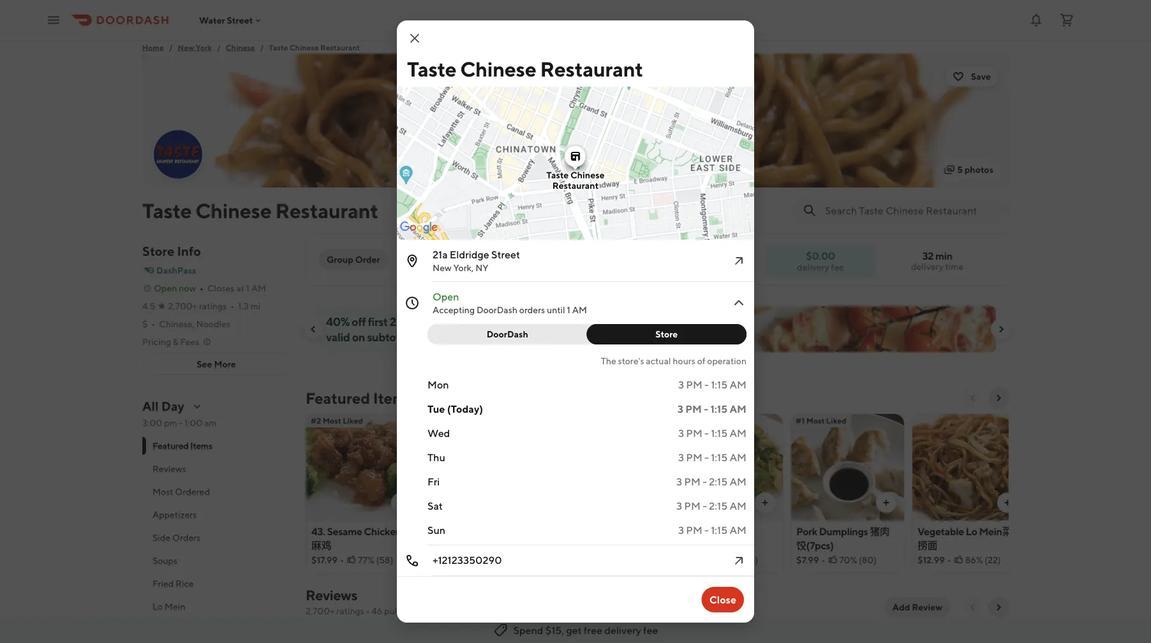Task type: describe. For each thing, give the bounding box(es) containing it.
chinese,
[[159, 319, 195, 329]]

3 click item image from the top
[[732, 554, 747, 569]]

0 horizontal spatial fee
[[644, 625, 659, 637]]

DoorDash button
[[428, 324, 595, 345]]

2:15 for sat
[[709, 500, 728, 512]]

group order button
[[319, 250, 388, 270]]

water street button
[[199, 15, 263, 25]]

• right now
[[200, 283, 204, 294]]

with inside 40% off first 2 orders up to $10 off with 40welcome, valid on subtotals $15
[[497, 315, 520, 328]]

fees
[[180, 337, 199, 347]]

am for wed
[[730, 427, 747, 440]]

am
[[204, 418, 217, 428]]

0 vertical spatial ratings
[[199, 301, 227, 312]]

close taste chinese restaurant image
[[407, 31, 423, 46]]

pm for wed
[[686, 427, 703, 440]]

pm for sat
[[685, 500, 701, 512]]

pricing & fees
[[142, 337, 199, 347]]

add item to cart image for 猪肉
[[882, 498, 892, 508]]

85%
[[479, 555, 497, 566]]

the store's actual hours of operation
[[601, 356, 747, 366]]

1 off from the left
[[352, 315, 366, 328]]

- for sat
[[703, 500, 707, 512]]

closes
[[207, 283, 235, 294]]

pm for mon
[[686, 379, 703, 391]]

am for sat
[[730, 500, 747, 512]]

free
[[584, 625, 603, 637]]

$17.99 for 麻鸡
[[312, 555, 338, 566]]

pm for thu
[[686, 452, 703, 464]]

previous image
[[968, 603, 979, 613]]

sesame
[[327, 526, 362, 538]]

86%
[[966, 555, 983, 566]]

• down the "chicken左宗鸡"
[[462, 555, 465, 566]]

york
[[196, 43, 212, 52]]

- for fri
[[703, 476, 707, 488]]

3 for tue (today)
[[678, 403, 684, 415]]

(25)
[[742, 555, 759, 566]]

0 vertical spatial new
[[178, 43, 194, 52]]

group
[[327, 254, 354, 265]]

pm
[[164, 418, 177, 428]]

hour options option group
[[428, 324, 747, 345]]

86% (22)
[[966, 555, 1001, 566]]

hours
[[673, 356, 696, 366]]

street inside 21a eldridge street new york, ny
[[492, 249, 520, 261]]

• right $7.99 at the right of page
[[822, 555, 826, 566]]

see
[[197, 359, 212, 370]]

1 horizontal spatial previous button of carousel image
[[968, 393, 979, 403]]

32
[[923, 250, 934, 262]]

water street
[[199, 15, 253, 25]]

sun
[[428, 524, 446, 537]]

notification bell image
[[1029, 12, 1044, 28]]

order
[[355, 254, 380, 265]]

operation
[[708, 356, 747, 366]]

rice
[[176, 579, 194, 589]]

orders inside open accepting doordash orders until 1 am
[[520, 305, 545, 315]]

all day
[[142, 399, 185, 414]]

32 min delivery time
[[912, 250, 964, 272]]

select promotional banner element
[[629, 352, 686, 375]]

#2 most liked
[[311, 416, 363, 425]]

+12123350290
[[433, 554, 502, 567]]

close
[[710, 594, 737, 606]]

3:00 pm - 1:00 am
[[142, 418, 217, 428]]

pm for tue (today)
[[686, 403, 702, 415]]

save
[[972, 71, 991, 82]]

orders inside 40% off first 2 orders up to $10 off with 40welcome, valid on subtotals $15
[[398, 315, 431, 328]]

mon
[[428, 379, 449, 391]]

(80)
[[859, 555, 877, 566]]

$10
[[460, 315, 479, 328]]

store's
[[618, 356, 645, 366]]

am for tue (today)
[[730, 403, 747, 415]]

open now
[[154, 283, 196, 294]]

Store button
[[587, 324, 747, 345]]

$0.00
[[807, 250, 836, 262]]

public
[[384, 606, 410, 617]]

open for open accepting doordash orders until 1 am
[[433, 291, 459, 303]]

water
[[199, 15, 225, 25]]

items inside heading
[[373, 389, 413, 407]]

am for thu
[[730, 452, 747, 464]]

most for sesame
[[323, 416, 341, 425]]

pm for sun
[[686, 524, 703, 537]]

3 for mon
[[679, 379, 684, 391]]

the
[[601, 356, 617, 366]]

vegetable lo mein菜 捞面
[[918, 526, 1013, 552]]

doordash inside button
[[487, 329, 529, 340]]

5
[[958, 164, 963, 175]]

0 horizontal spatial delivery
[[605, 625, 642, 637]]

tso's
[[485, 526, 506, 538]]

all
[[142, 399, 159, 414]]

1 vertical spatial items
[[190, 441, 212, 451]]

1:15 for wed
[[711, 427, 728, 440]]

70%
[[840, 555, 858, 566]]

#1
[[796, 416, 805, 425]]

捞面
[[918, 540, 938, 552]]

am for mon
[[730, 379, 747, 391]]

#2
[[311, 416, 321, 425]]

add review
[[893, 602, 943, 613]]

1 / from the left
[[169, 43, 173, 52]]

0 horizontal spatial street
[[227, 15, 253, 25]]

open for open now
[[154, 283, 177, 294]]

lo mein
[[153, 602, 185, 612]]

$17.99 for chicken左宗鸡
[[433, 555, 459, 566]]

pork dumplings 猪肉 饺(7pcs)
[[797, 526, 890, 552]]

47. general tso's chicken左宗鸡
[[433, 526, 506, 552]]

appetizers
[[153, 510, 197, 520]]

1:15 for thu
[[711, 452, 728, 464]]

chicken inside 39. chicken with broccoli鸡芥兰 72% (25)
[[691, 526, 729, 538]]

ordered
[[175, 487, 210, 497]]

0 vertical spatial 2,700+
[[168, 301, 197, 312]]

1 inside open accepting doordash orders until 1 am
[[567, 305, 571, 315]]

mein鸡捞
[[607, 526, 650, 538]]

wed
[[428, 427, 450, 440]]

add item to cart image
[[760, 498, 771, 508]]

fried rice button
[[142, 573, 290, 596]]

• left 77%
[[340, 555, 344, 566]]

valid
[[326, 330, 350, 344]]

• right $12.99
[[948, 555, 952, 566]]

vegetable lo mein菜捞面 image
[[913, 414, 1026, 521]]

pricing & fees button
[[142, 336, 212, 349]]

side
[[153, 533, 171, 543]]

am for sun
[[730, 524, 747, 537]]

get
[[567, 625, 582, 637]]

soups
[[153, 556, 178, 566]]

soups button
[[142, 550, 290, 573]]

• right $
[[151, 319, 155, 329]]

43.
[[312, 526, 325, 538]]

chicken lo mein鸡捞 面
[[554, 526, 650, 552]]

featured items heading
[[306, 388, 413, 409]]

sat
[[428, 500, 443, 512]]

reviews
[[411, 606, 442, 617]]

77% (58)
[[358, 555, 393, 566]]

1.3
[[238, 301, 249, 312]]

open menu image
[[46, 12, 61, 28]]

dashpass
[[156, 265, 196, 276]]

add review button
[[885, 598, 951, 618]]

43. sesame chicken芝麻鸡 image
[[306, 414, 419, 521]]

chicken inside chicken lo mein鸡捞 面
[[554, 526, 592, 538]]

2 / from the left
[[217, 43, 221, 52]]

3 pm - 1:15 am for thu
[[679, 452, 747, 464]]

- for tue (today)
[[704, 403, 709, 415]]

chinese link
[[226, 41, 255, 54]]

77%
[[358, 555, 375, 566]]

mein
[[165, 602, 185, 612]]

0 horizontal spatial featured items
[[153, 441, 212, 451]]

fri
[[428, 476, 440, 488]]

vegetable
[[918, 526, 965, 538]]

new york link
[[178, 41, 212, 54]]

pm for fri
[[685, 476, 701, 488]]

47. general tso's chicken左宗鸡 image
[[428, 414, 541, 521]]

1.3 mi
[[238, 301, 261, 312]]

ratings inside reviews 2,700+ ratings • 46 public reviews
[[337, 606, 364, 617]]

reviews for reviews 2,700+ ratings • 46 public reviews
[[306, 587, 357, 604]]

photos
[[965, 164, 994, 175]]

3 / from the left
[[260, 43, 264, 52]]

click item image for street
[[732, 253, 747, 269]]

store info
[[142, 244, 201, 259]]



Task type: vqa. For each thing, say whether or not it's contained in the screenshot.
the bottommost mexi
no



Task type: locate. For each thing, give the bounding box(es) containing it.
1 click item image from the top
[[732, 253, 747, 269]]

am inside open accepting doordash orders until 1 am
[[573, 305, 587, 315]]

lo inside button
[[153, 602, 163, 612]]

$
[[142, 319, 148, 329]]

0 vertical spatial fee
[[832, 262, 845, 272]]

delivery inside $0.00 delivery fee
[[797, 262, 830, 272]]

0 items, open order cart image
[[1060, 12, 1075, 28]]

previous button of carousel image
[[308, 324, 319, 335], [968, 393, 979, 403]]

0 horizontal spatial add item to cart image
[[396, 498, 407, 508]]

3 for fri
[[677, 476, 683, 488]]

open up accepting
[[433, 291, 459, 303]]

1 horizontal spatial lo
[[593, 526, 605, 538]]

1 vertical spatial street
[[492, 249, 520, 261]]

add item to cart image for chicken芝
[[396, 498, 407, 508]]

猪肉
[[870, 526, 890, 538]]

2 3 pm - 2:15 am from the top
[[677, 500, 747, 512]]

0 horizontal spatial 1
[[246, 283, 250, 294]]

0 horizontal spatial $17.99
[[312, 555, 338, 566]]

ny
[[476, 263, 489, 273]]

1 vertical spatial 3 pm - 2:15 am
[[677, 500, 747, 512]]

5 photos button
[[937, 160, 1002, 180]]

lo for chicken
[[593, 526, 605, 538]]

麻鸡
[[312, 540, 331, 552]]

3 pm - 2:15 am for fri
[[677, 476, 747, 488]]

3 for thu
[[679, 452, 684, 464]]

3 pm - 2:15 am for sat
[[677, 500, 747, 512]]

0 horizontal spatial 2,700+
[[168, 301, 197, 312]]

39. chicken with broccoli鸡芥兰 image
[[670, 414, 783, 521]]

lo left mein
[[153, 602, 163, 612]]

0 vertical spatial items
[[373, 389, 413, 407]]

2,700+ down reviews link
[[306, 606, 335, 617]]

add item to cart image up 猪肉
[[882, 498, 892, 508]]

day
[[161, 399, 185, 414]]

open inside open accepting doordash orders until 1 am
[[433, 291, 459, 303]]

0 vertical spatial click item image
[[732, 253, 747, 269]]

1:15 for tue (today)
[[711, 403, 728, 415]]

1 horizontal spatial orders
[[520, 305, 545, 315]]

orders left until
[[520, 305, 545, 315]]

3 pm - 1:15 am for tue (today)
[[678, 403, 747, 415]]

1:15 for mon
[[711, 379, 728, 391]]

• inside reviews 2,700+ ratings • 46 public reviews
[[366, 606, 370, 617]]

pork
[[797, 526, 818, 538]]

0 horizontal spatial chicken
[[554, 526, 592, 538]]

2 off from the left
[[481, 315, 495, 328]]

street
[[227, 15, 253, 25], [492, 249, 520, 261]]

featured items up #2 most liked
[[306, 389, 413, 407]]

liked down the featured items heading
[[343, 416, 363, 425]]

- for sun
[[705, 524, 709, 537]]

3 for sun
[[679, 524, 684, 537]]

reviews for reviews
[[153, 464, 186, 474]]

3
[[679, 379, 684, 391], [678, 403, 684, 415], [679, 427, 684, 440], [679, 452, 684, 464], [677, 476, 683, 488], [677, 500, 683, 512], [679, 524, 684, 537]]

1 liked from the left
[[343, 416, 363, 425]]

1 vertical spatial 2:15
[[709, 500, 728, 512]]

chicken芝
[[364, 526, 411, 538]]

0 horizontal spatial off
[[352, 315, 366, 328]]

0 horizontal spatial items
[[190, 441, 212, 451]]

click item image
[[732, 253, 747, 269], [732, 296, 747, 311], [732, 554, 747, 569]]

reviews link
[[306, 587, 357, 604]]

1 horizontal spatial street
[[492, 249, 520, 261]]

off right $10
[[481, 315, 495, 328]]

featured up #2 most liked
[[306, 389, 370, 407]]

2:15 for fri
[[709, 476, 728, 488]]

2 horizontal spatial most
[[807, 416, 825, 425]]

2 horizontal spatial lo
[[966, 526, 978, 538]]

to
[[448, 315, 458, 328]]

1 horizontal spatial featured items
[[306, 389, 413, 407]]

items left tue on the bottom left
[[373, 389, 413, 407]]

1 vertical spatial store
[[656, 329, 678, 340]]

1 horizontal spatial 1
[[567, 305, 571, 315]]

taste chinese restaurant
[[407, 57, 643, 81], [547, 170, 605, 191], [547, 170, 605, 191], [547, 170, 605, 191], [547, 170, 605, 191], [142, 199, 378, 222]]

add item to cart image up mein菜
[[1003, 498, 1013, 508]]

side orders
[[153, 533, 201, 543]]

open down the dashpass on the top of page
[[154, 283, 177, 294]]

1 3 pm - 2:15 am from the top
[[677, 476, 747, 488]]

chicken up broccoli鸡芥兰
[[691, 526, 729, 538]]

0 horizontal spatial /
[[169, 43, 173, 52]]

home link
[[142, 41, 164, 54]]

store up the store's actual hours of operation
[[656, 329, 678, 340]]

fee inside $0.00 delivery fee
[[832, 262, 845, 272]]

(49)
[[499, 555, 516, 566]]

fried rice
[[153, 579, 194, 589]]

liked for dumplings
[[827, 416, 847, 425]]

3 add item to cart image from the left
[[1003, 498, 1013, 508]]

reviews down 麻鸡
[[306, 587, 357, 604]]

3 for wed
[[679, 427, 684, 440]]

40% off first 2 orders up to $10 off with 40welcome, valid on subtotals $15
[[326, 315, 600, 344]]

ratings down reviews link
[[337, 606, 364, 617]]

pm
[[686, 379, 703, 391], [686, 403, 702, 415], [686, 427, 703, 440], [686, 452, 703, 464], [685, 476, 701, 488], [685, 500, 701, 512], [686, 524, 703, 537]]

spend
[[514, 625, 544, 637]]

• left "46"
[[366, 606, 370, 617]]

reviews
[[153, 464, 186, 474], [306, 587, 357, 604]]

orders
[[172, 533, 201, 543]]

most right the #1
[[807, 416, 825, 425]]

actual
[[646, 356, 671, 366]]

2 $17.99 from the left
[[433, 555, 459, 566]]

am for fri
[[730, 476, 747, 488]]

1 vertical spatial with
[[730, 526, 750, 538]]

1 horizontal spatial with
[[730, 526, 750, 538]]

- for wed
[[705, 427, 709, 440]]

taste chinese restaurant dialog
[[260, 20, 914, 623]]

2 horizontal spatial /
[[260, 43, 264, 52]]

chicken up 面
[[554, 526, 592, 538]]

$15,
[[546, 625, 565, 637]]

1
[[246, 283, 250, 294], [567, 305, 571, 315]]

1 vertical spatial new
[[433, 263, 452, 273]]

0 horizontal spatial open
[[154, 283, 177, 294]]

1 horizontal spatial featured
[[306, 389, 370, 407]]

lo for vegetable
[[966, 526, 978, 538]]

• closes at 1 am
[[200, 283, 266, 294]]

most up appetizers
[[153, 487, 173, 497]]

lo inside vegetable lo mein菜 捞面
[[966, 526, 978, 538]]

0 horizontal spatial featured
[[153, 441, 189, 451]]

1 vertical spatial featured
[[153, 441, 189, 451]]

off
[[352, 315, 366, 328], [481, 315, 495, 328]]

• left 1.3
[[231, 301, 234, 312]]

reviews up most ordered
[[153, 464, 186, 474]]

3:00
[[142, 418, 162, 428]]

0 vertical spatial 1
[[246, 283, 250, 294]]

0 vertical spatial street
[[227, 15, 253, 25]]

2,700+ up $ • chinese, noodles
[[168, 301, 197, 312]]

3 pm - 1:15 am
[[679, 379, 747, 391], [678, 403, 747, 415], [679, 427, 747, 440], [679, 452, 747, 464], [679, 524, 747, 537]]

off up on
[[352, 315, 366, 328]]

next image
[[994, 603, 1004, 613]]

$12.99
[[918, 555, 945, 566]]

/ right chinese link
[[260, 43, 264, 52]]

3 pm - 1:15 am for sun
[[679, 524, 747, 537]]

0 horizontal spatial liked
[[343, 416, 363, 425]]

pricing
[[142, 337, 171, 347]]

chicken lo mein鸡捞 面 button
[[548, 414, 663, 573]]

饺(7pcs)
[[797, 540, 834, 552]]

1 vertical spatial previous button of carousel image
[[968, 393, 979, 403]]

1 horizontal spatial reviews
[[306, 587, 357, 604]]

taste chinese restaurant image
[[142, 54, 1009, 188], [154, 130, 202, 179]]

delivery inside 32 min delivery time
[[912, 261, 944, 272]]

click item image for doordash
[[732, 296, 747, 311]]

store for store info
[[142, 244, 174, 259]]

liked right the #1
[[827, 416, 847, 425]]

(today)
[[447, 403, 483, 415]]

1 horizontal spatial liked
[[827, 416, 847, 425]]

1 horizontal spatial delivery
[[797, 262, 830, 272]]

3 pm - 1:15 am for wed
[[679, 427, 747, 440]]

1 horizontal spatial new
[[433, 263, 452, 273]]

map region
[[260, 21, 914, 348]]

liked for sesame
[[343, 416, 363, 425]]

0 vertical spatial doordash
[[477, 305, 518, 315]]

reviews 2,700+ ratings • 46 public reviews
[[306, 587, 442, 617]]

new down 21a
[[433, 263, 452, 273]]

2 liked from the left
[[827, 416, 847, 425]]

1 horizontal spatial open
[[433, 291, 459, 303]]

0 vertical spatial store
[[142, 244, 174, 259]]

1 horizontal spatial /
[[217, 43, 221, 52]]

with right $10
[[497, 315, 520, 328]]

new left york
[[178, 43, 194, 52]]

home / new york / chinese / taste chinese restaurant
[[142, 43, 360, 52]]

on
[[352, 330, 365, 344]]

orders up $15
[[398, 315, 431, 328]]

most inside button
[[153, 487, 173, 497]]

4.5
[[142, 301, 156, 312]]

$0.00 delivery fee
[[797, 250, 845, 272]]

1:15 for sun
[[711, 524, 728, 537]]

store up the dashpass on the top of page
[[142, 244, 174, 259]]

next button of carousel image
[[997, 324, 1007, 335], [994, 393, 1004, 403]]

39.
[[675, 526, 689, 538]]

1 horizontal spatial off
[[481, 315, 495, 328]]

0 vertical spatial 2:15
[[709, 476, 728, 488]]

39. chicken with broccoli鸡芥兰 72% (25)
[[675, 526, 759, 566]]

1 horizontal spatial store
[[656, 329, 678, 340]]

broccoli鸡芥兰
[[675, 540, 742, 552]]

items down "1:00"
[[190, 441, 212, 451]]

2 vertical spatial click item image
[[732, 554, 747, 569]]

restaurant
[[320, 43, 360, 52], [540, 57, 643, 81], [553, 180, 599, 191], [553, 180, 599, 191], [553, 180, 599, 191], [553, 180, 599, 191], [275, 199, 378, 222]]

save button
[[946, 66, 999, 87]]

2 2:15 from the top
[[709, 500, 728, 512]]

2
[[390, 315, 396, 328]]

with up 72%
[[730, 526, 750, 538]]

fee
[[832, 262, 845, 272], [644, 625, 659, 637]]

lo mein button
[[142, 596, 290, 619]]

1 vertical spatial featured items
[[153, 441, 212, 451]]

1 $17.99 from the left
[[312, 555, 338, 566]]

$17.99 down the "chicken左宗鸡"
[[433, 555, 459, 566]]

1 vertical spatial fee
[[644, 625, 659, 637]]

street right eldridge
[[492, 249, 520, 261]]

$15
[[416, 330, 434, 344]]

new
[[178, 43, 194, 52], [433, 263, 452, 273]]

21a
[[433, 249, 448, 261]]

add item to cart image up chicken芝
[[396, 498, 407, 508]]

lo left mein鸡捞
[[593, 526, 605, 538]]

with inside 39. chicken with broccoli鸡芥兰 72% (25)
[[730, 526, 750, 538]]

0 vertical spatial featured
[[306, 389, 370, 407]]

1 right at
[[246, 283, 250, 294]]

taste
[[269, 43, 288, 52], [407, 57, 457, 81], [547, 170, 569, 180], [547, 170, 569, 180], [547, 170, 569, 180], [547, 170, 569, 180], [142, 199, 192, 222]]

1 right until
[[567, 305, 571, 315]]

1:00
[[184, 418, 203, 428]]

mein菜
[[980, 526, 1013, 538]]

see more
[[197, 359, 236, 370]]

(58)
[[376, 555, 393, 566]]

store inside button
[[656, 329, 678, 340]]

/ right home link
[[169, 43, 173, 52]]

0 vertical spatial 3 pm - 2:15 am
[[677, 476, 747, 488]]

1 chicken from the left
[[554, 526, 592, 538]]

0 horizontal spatial reviews
[[153, 464, 186, 474]]

0 vertical spatial with
[[497, 315, 520, 328]]

2 horizontal spatial add item to cart image
[[1003, 498, 1013, 508]]

lo inside chicken lo mein鸡捞 面
[[593, 526, 605, 538]]

0 vertical spatial featured items
[[306, 389, 413, 407]]

21a eldridge street new york, ny
[[433, 249, 520, 273]]

most for dumplings
[[807, 416, 825, 425]]

3 pm - 2:15 am
[[677, 476, 747, 488], [677, 500, 747, 512]]

- for thu
[[705, 452, 709, 464]]

0 horizontal spatial orders
[[398, 315, 431, 328]]

2 add item to cart image from the left
[[882, 498, 892, 508]]

am
[[251, 283, 266, 294], [573, 305, 587, 315], [730, 379, 747, 391], [730, 403, 747, 415], [730, 427, 747, 440], [730, 452, 747, 464], [730, 476, 747, 488], [730, 500, 747, 512], [730, 524, 747, 537]]

1 add item to cart image from the left
[[396, 498, 407, 508]]

info
[[177, 244, 201, 259]]

first
[[368, 315, 388, 328]]

0 horizontal spatial ratings
[[199, 301, 227, 312]]

most
[[323, 416, 341, 425], [807, 416, 825, 425], [153, 487, 173, 497]]

$17.99
[[312, 555, 338, 566], [433, 555, 459, 566]]

40%
[[326, 315, 350, 328]]

noodles
[[196, 319, 231, 329]]

Item Search search field
[[825, 204, 999, 218]]

thu
[[428, 452, 446, 464]]

0 horizontal spatial most
[[153, 487, 173, 497]]

1 vertical spatial next button of carousel image
[[994, 393, 1004, 403]]

1 horizontal spatial 2,700+
[[306, 606, 335, 617]]

47.
[[433, 526, 445, 538]]

1 horizontal spatial items
[[373, 389, 413, 407]]

0 vertical spatial previous button of carousel image
[[308, 324, 319, 335]]

1 horizontal spatial $17.99
[[433, 555, 459, 566]]

1 horizontal spatial fee
[[832, 262, 845, 272]]

1 2:15 from the top
[[709, 476, 728, 488]]

1 horizontal spatial most
[[323, 416, 341, 425]]

store for store
[[656, 329, 678, 340]]

1 vertical spatial doordash
[[487, 329, 529, 340]]

ratings up the noodles
[[199, 301, 227, 312]]

2 horizontal spatial delivery
[[912, 261, 944, 272]]

reviews inside button
[[153, 464, 186, 474]]

0 horizontal spatial store
[[142, 244, 174, 259]]

doordash inside open accepting doordash orders until 1 am
[[477, 305, 518, 315]]

3 for sat
[[677, 500, 683, 512]]

1 vertical spatial click item image
[[732, 296, 747, 311]]

street up chinese link
[[227, 15, 253, 25]]

reviews inside reviews 2,700+ ratings • 46 public reviews
[[306, 587, 357, 604]]

/ right york
[[217, 43, 221, 52]]

1 vertical spatial ratings
[[337, 606, 364, 617]]

general
[[447, 526, 483, 538]]

most right #2
[[323, 416, 341, 425]]

-
[[705, 379, 709, 391], [704, 403, 709, 415], [179, 418, 183, 428], [705, 427, 709, 440], [705, 452, 709, 464], [703, 476, 707, 488], [703, 500, 707, 512], [705, 524, 709, 537]]

1 vertical spatial reviews
[[306, 587, 357, 604]]

new inside 21a eldridge street new york, ny
[[433, 263, 452, 273]]

1:15
[[711, 379, 728, 391], [711, 403, 728, 415], [711, 427, 728, 440], [711, 452, 728, 464], [711, 524, 728, 537]]

min
[[936, 250, 953, 262]]

lo left mein菜
[[966, 526, 978, 538]]

1 vertical spatial 2,700+
[[306, 606, 335, 617]]

3 pm - 1:15 am for mon
[[679, 379, 747, 391]]

40welcome,
[[522, 315, 600, 328]]

0 horizontal spatial new
[[178, 43, 194, 52]]

doordash up doordash button
[[477, 305, 518, 315]]

1 horizontal spatial ratings
[[337, 606, 364, 617]]

0 horizontal spatial lo
[[153, 602, 163, 612]]

doordash down open accepting doordash orders until 1 am
[[487, 329, 529, 340]]

- for mon
[[705, 379, 709, 391]]

0 horizontal spatial previous button of carousel image
[[308, 324, 319, 335]]

0 horizontal spatial with
[[497, 315, 520, 328]]

1 horizontal spatial chicken
[[691, 526, 729, 538]]

fried
[[153, 579, 174, 589]]

featured items down 3:00 pm - 1:00 am
[[153, 441, 212, 451]]

2,700+ ratings •
[[168, 301, 234, 312]]

featured down pm
[[153, 441, 189, 451]]

2 chicken from the left
[[691, 526, 729, 538]]

with
[[497, 315, 520, 328], [730, 526, 750, 538]]

$17.99 down 麻鸡
[[312, 555, 338, 566]]

0 vertical spatial reviews
[[153, 464, 186, 474]]

close button
[[702, 587, 744, 613]]

featured inside heading
[[306, 389, 370, 407]]

powered by google image
[[400, 222, 438, 234]]

5 photos
[[958, 164, 994, 175]]

1 horizontal spatial add item to cart image
[[882, 498, 892, 508]]

2 click item image from the top
[[732, 296, 747, 311]]

2,700+ inside reviews 2,700+ ratings • 46 public reviews
[[306, 606, 335, 617]]

1 vertical spatial 1
[[567, 305, 571, 315]]

0 vertical spatial next button of carousel image
[[997, 324, 1007, 335]]

add item to cart image
[[396, 498, 407, 508], [882, 498, 892, 508], [1003, 498, 1013, 508]]

pork dumplings 猪肉饺(7pcs) image
[[792, 414, 905, 521]]



